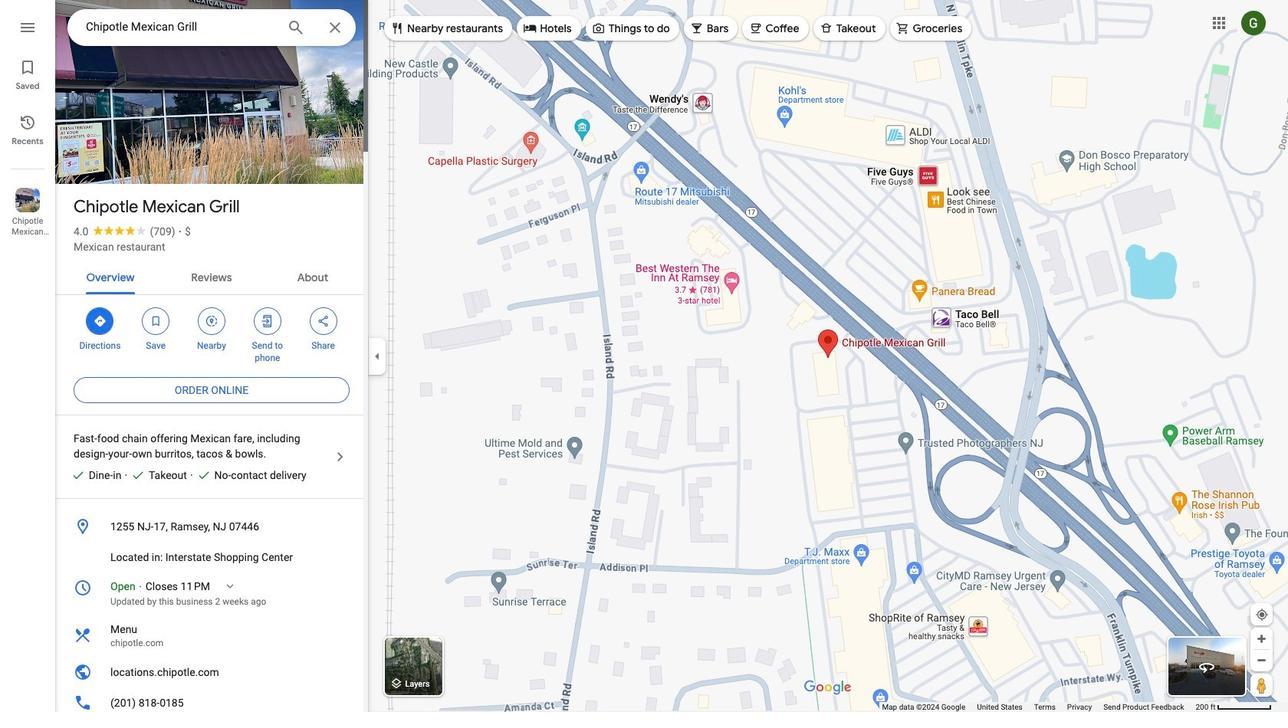 Task type: vqa. For each thing, say whether or not it's contained in the screenshot.
4 hr 1 min
no



Task type: describe. For each thing, give the bounding box(es) containing it.
chipotle mexican grill main content
[[55, 0, 368, 713]]

zoom out image
[[1256, 655, 1268, 666]]

show street view coverage image
[[1251, 674, 1273, 697]]

menu image
[[18, 18, 37, 37]]

show open hours for the week image
[[223, 580, 237, 594]]

zoom in image
[[1256, 634, 1268, 645]]

hours image
[[74, 579, 92, 597]]

709 reviews element
[[150, 225, 175, 238]]

offers takeout group
[[125, 468, 187, 483]]

information for chipotle mexican grill region
[[55, 512, 368, 713]]

from your device image
[[1256, 608, 1269, 622]]

tab list inside google maps element
[[55, 258, 368, 295]]

photo of chipotle mexican grill image
[[55, 0, 368, 301]]

none field inside chipotle mexican grill field
[[86, 18, 275, 36]]



Task type: locate. For each thing, give the bounding box(es) containing it.
Chipotle Mexican Grill field
[[67, 9, 356, 51]]

4.0 stars image
[[89, 225, 150, 235]]

tab list
[[55, 258, 368, 295]]

street view image
[[1198, 658, 1216, 676]]

none search field inside google maps element
[[67, 9, 368, 51]]

collapse side panel image
[[369, 348, 386, 365]]

None search field
[[67, 9, 368, 51]]

None field
[[86, 18, 275, 36]]

has no-contact delivery group
[[190, 468, 307, 483]]

google account: gary orlando  
(orlandogary85@gmail.com) image
[[1242, 10, 1266, 35]]

actions for chipotle mexican grill region
[[55, 295, 368, 372]]

price: inexpensive element
[[185, 225, 191, 238]]

serves dine-in group
[[64, 468, 121, 483]]

google maps element
[[0, 0, 1288, 713]]

list
[[0, 0, 55, 713]]



